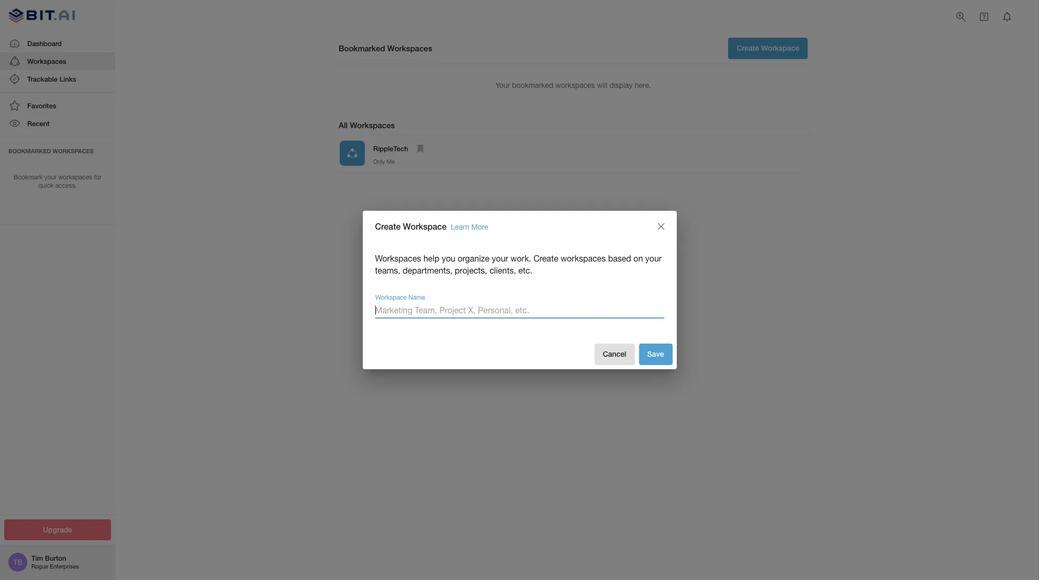 Task type: vqa. For each thing, say whether or not it's contained in the screenshot.
recent button
yes



Task type: describe. For each thing, give the bounding box(es) containing it.
create for create workspace learn more
[[375, 221, 401, 231]]

1 horizontal spatial your
[[492, 254, 508, 263]]

rogue
[[31, 564, 48, 571]]

display
[[610, 81, 633, 89]]

trackable
[[27, 75, 58, 83]]

bookmark image
[[414, 143, 427, 155]]

tb
[[13, 559, 22, 567]]

workspaces for bookmarked
[[556, 81, 595, 89]]

create workspace dialog
[[363, 211, 677, 370]]

create workspace
[[737, 43, 800, 52]]

name
[[408, 294, 425, 302]]

workspaces inside workspaces help you organize your work. create workspaces based on your teams, departments, projects, clients, etc.
[[375, 254, 421, 263]]

work.
[[511, 254, 531, 263]]

based
[[608, 254, 632, 263]]

2 vertical spatial workspace
[[375, 294, 407, 302]]

trackable links button
[[0, 70, 115, 88]]

teams,
[[375, 266, 401, 276]]

projects,
[[455, 266, 488, 276]]

more
[[472, 223, 489, 231]]

workspace name
[[375, 294, 425, 302]]

workspaces for your
[[58, 174, 92, 181]]

for
[[94, 174, 102, 181]]

enterprises
[[50, 564, 79, 571]]

save button
[[639, 344, 673, 366]]

clients,
[[490, 266, 516, 276]]

workspaces button
[[0, 52, 115, 70]]

me
[[387, 159, 395, 165]]

will
[[597, 81, 608, 89]]

links
[[60, 75, 76, 83]]

your inside bookmark your workspaces for quick access.
[[44, 174, 57, 181]]

Marketing Team, Project X, Personal, etc. text field
[[375, 302, 664, 319]]

departments,
[[403, 266, 453, 276]]

upgrade button
[[4, 520, 111, 541]]

rippletech
[[373, 145, 408, 153]]

cancel button
[[595, 344, 635, 366]]

all
[[339, 121, 348, 130]]

burton
[[45, 555, 66, 563]]

upgrade
[[43, 526, 72, 534]]

workspaces help you organize your work. create workspaces based on your teams, departments, projects, clients, etc.
[[375, 254, 662, 276]]



Task type: locate. For each thing, give the bounding box(es) containing it.
workspaces inside workspaces button
[[27, 57, 66, 65]]

dashboard
[[27, 39, 62, 47]]

workspaces up 'teams,' at top
[[375, 254, 421, 263]]

workspaces right all
[[350, 121, 395, 130]]

bookmarked
[[8, 147, 51, 154]]

help
[[424, 254, 440, 263]]

workspaces left based
[[561, 254, 606, 263]]

workspaces
[[556, 81, 595, 89], [58, 174, 92, 181], [561, 254, 606, 263]]

0 vertical spatial workspace
[[762, 43, 800, 52]]

access.
[[55, 182, 77, 190]]

save
[[648, 350, 664, 359]]

0 horizontal spatial your
[[44, 174, 57, 181]]

1 vertical spatial workspaces
[[58, 174, 92, 181]]

cancel
[[603, 350, 627, 359]]

on
[[634, 254, 643, 263]]

all workspaces
[[339, 121, 395, 130]]

quick
[[38, 182, 54, 190]]

2 horizontal spatial create
[[737, 43, 760, 52]]

0 vertical spatial workspaces
[[556, 81, 595, 89]]

here.
[[635, 81, 651, 89]]

learn more link
[[451, 223, 489, 231]]

create workspace learn more
[[375, 221, 489, 231]]

1 vertical spatial create
[[375, 221, 401, 231]]

2 vertical spatial workspaces
[[561, 254, 606, 263]]

tim burton rogue enterprises
[[31, 555, 79, 571]]

learn
[[451, 223, 470, 231]]

your
[[44, 174, 57, 181], [492, 254, 508, 263], [646, 254, 662, 263]]

workspace for create workspace
[[762, 43, 800, 52]]

recent
[[27, 120, 50, 128]]

workspace for create workspace learn more
[[403, 221, 447, 231]]

favorites
[[27, 102, 56, 110]]

create for create workspace
[[737, 43, 760, 52]]

bookmark
[[14, 174, 43, 181]]

favorites button
[[0, 97, 115, 115]]

dashboard button
[[0, 34, 115, 52]]

bookmarked workspaces
[[339, 43, 432, 53]]

only me
[[373, 159, 395, 165]]

your bookmarked workspaces will display here.
[[496, 81, 651, 89]]

your up quick
[[44, 174, 57, 181]]

bookmarked
[[339, 43, 385, 53]]

trackable links
[[27, 75, 76, 83]]

create
[[737, 43, 760, 52], [375, 221, 401, 231], [534, 254, 559, 263]]

bookmarked
[[512, 81, 554, 89]]

workspaces down dashboard
[[27, 57, 66, 65]]

workspaces up access.
[[58, 174, 92, 181]]

workspace
[[762, 43, 800, 52], [403, 221, 447, 231], [375, 294, 407, 302]]

workspaces inside bookmark your workspaces for quick access.
[[58, 174, 92, 181]]

your up "clients,"
[[492, 254, 508, 263]]

only
[[373, 159, 385, 165]]

your right on
[[646, 254, 662, 263]]

1 vertical spatial workspace
[[403, 221, 447, 231]]

bookmarked workspaces
[[8, 147, 94, 154]]

you
[[442, 254, 456, 263]]

2 horizontal spatial your
[[646, 254, 662, 263]]

0 vertical spatial create
[[737, 43, 760, 52]]

workspaces
[[387, 43, 432, 53], [27, 57, 66, 65], [350, 121, 395, 130], [375, 254, 421, 263]]

your
[[496, 81, 510, 89]]

2 vertical spatial create
[[534, 254, 559, 263]]

recent button
[[0, 115, 115, 133]]

1 horizontal spatial create
[[534, 254, 559, 263]]

bookmark your workspaces for quick access.
[[14, 174, 102, 190]]

workspaces
[[53, 147, 94, 154]]

tim
[[31, 555, 43, 563]]

organize
[[458, 254, 490, 263]]

0 horizontal spatial create
[[375, 221, 401, 231]]

workspaces right bookmarked
[[387, 43, 432, 53]]

workspaces inside workspaces help you organize your work. create workspaces based on your teams, departments, projects, clients, etc.
[[561, 254, 606, 263]]

create inside workspaces help you organize your work. create workspaces based on your teams, departments, projects, clients, etc.
[[534, 254, 559, 263]]

workspaces left will
[[556, 81, 595, 89]]

etc.
[[519, 266, 533, 276]]



